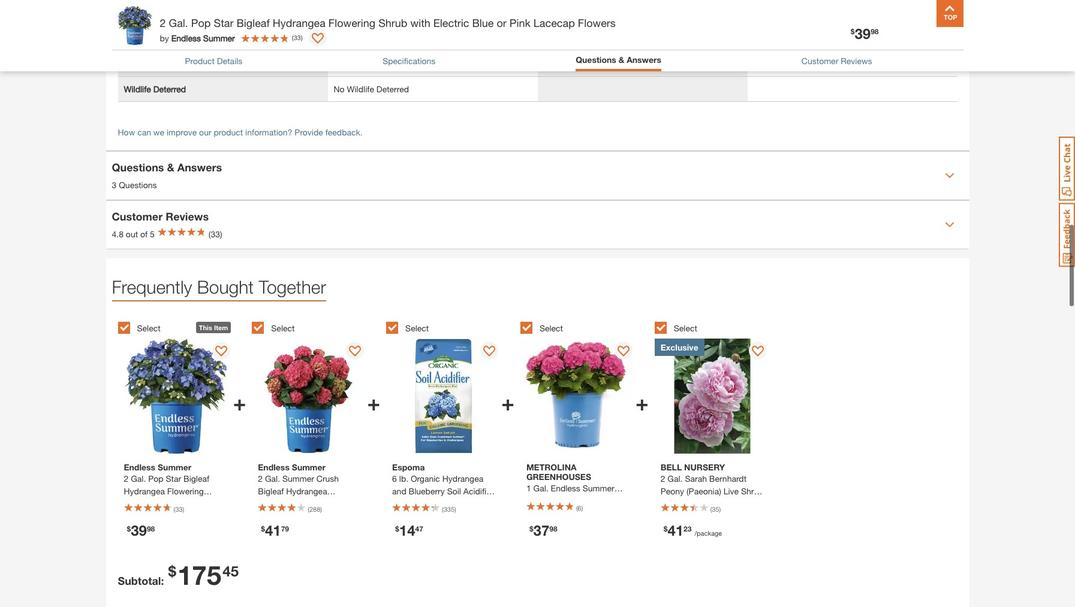 Task type: describe. For each thing, give the bounding box(es) containing it.
soil
[[447, 487, 461, 497]]

gal. for 41
[[265, 474, 280, 484]]

1 gal. endless summer hydrangea summer crush pink perennial plant (1-pack) image
[[521, 339, 636, 454]]

or
[[497, 16, 507, 29]]

of
[[140, 229, 148, 240]]

sun
[[544, 34, 559, 44]]

safe for cats, safe for dogs
[[334, 8, 439, 19]]

double
[[723, 499, 750, 509]]

select for 37
[[540, 323, 563, 333]]

electric
[[434, 16, 469, 29]]

display image for 41
[[349, 346, 361, 358]]

( 335 )
[[442, 506, 456, 514]]

flowering inside endless summer 2 gal. summer crush bigleaf hydrangea flowering shrub with raspberry red flowers
[[258, 499, 295, 509]]

endless inside endless summer 2 gal. summer crush bigleaf hydrangea flowering shrub with raspberry red flowers
[[258, 463, 290, 473]]

live
[[724, 487, 739, 497]]

pack)
[[527, 521, 548, 532]]

display image for 37
[[618, 346, 630, 358]]

( for 41
[[308, 506, 310, 514]]

/package
[[695, 530, 722, 538]]

1 horizontal spatial shrub
[[379, 16, 408, 29]]

lacecap
[[534, 16, 575, 29]]

metrolina greenhouses 1 gal. endless summer hydrangea summer crush pink perennial plant (1- pack)
[[527, 463, 627, 532]]

4.8
[[112, 229, 124, 240]]

0 horizontal spatial 2
[[160, 16, 166, 29]]

41 for $ 41 23 /package
[[668, 523, 684, 539]]

feedback link image
[[1059, 203, 1076, 268]]

metrolina
[[527, 463, 577, 473]]

improve
[[167, 127, 197, 137]]

& for questions & answers 3 questions
[[167, 161, 174, 174]]

water requirements
[[124, 59, 200, 69]]

2 attracted from the left
[[797, 59, 831, 69]]

gal. for /package
[[668, 474, 683, 484]]

+ for 41
[[367, 390, 380, 416]]

questions for questions & answers
[[576, 55, 617, 65]]

$ 14 47
[[395, 523, 423, 539]]

friendly
[[139, 8, 169, 19]]

0 vertical spatial customer reviews
[[802, 56, 873, 66]]

hydrangea up 33
[[273, 16, 326, 29]]

( 33 )
[[292, 33, 303, 41]]

$ inside 1 / 5 group
[[127, 525, 131, 534]]

this
[[199, 324, 212, 332]]

blueberry
[[409, 487, 445, 497]]

( 35 )
[[711, 506, 721, 514]]

1 / 5 group
[[118, 315, 246, 557]]

questions & answers 3 questions
[[112, 161, 222, 190]]

shrub for /package
[[742, 487, 764, 497]]

( for 37
[[576, 504, 578, 512]]

when
[[334, 59, 356, 69]]

bell nursery 2 gal. sarah bernhardt peony (paeonia) live shrub with pastel pink double blooms
[[661, 463, 764, 522]]

with left the electric
[[411, 16, 431, 29]]

select for 14
[[406, 323, 429, 333]]

our
[[199, 127, 212, 137]]

45
[[223, 563, 239, 580]]

product details
[[185, 56, 243, 66]]

5 / 5 group
[[655, 315, 783, 557]]

no for no wildlife attracted
[[754, 59, 765, 69]]

1 vertical spatial reviews
[[166, 210, 209, 223]]

175
[[178, 560, 222, 592]]

1 for from the left
[[353, 8, 363, 19]]

when soil is dry
[[334, 59, 393, 69]]

$ 37 98
[[530, 523, 558, 539]]

is
[[373, 59, 379, 69]]

1 horizontal spatial flowering
[[329, 16, 376, 29]]

$ inside $ 41 23 /package
[[664, 525, 668, 534]]

crush inside metrolina greenhouses 1 gal. endless summer hydrangea summer crush pink perennial plant (1- pack)
[[604, 496, 627, 506]]

star
[[214, 16, 234, 29]]

6 for (
[[578, 504, 582, 512]]

pastel
[[679, 499, 702, 509]]

288
[[310, 506, 321, 514]]

subtotal:
[[118, 575, 164, 588]]

2 vertical spatial questions
[[119, 180, 157, 190]]

1 horizontal spatial reviews
[[841, 56, 873, 66]]

gal. for 37
[[534, 484, 549, 494]]

) for 37
[[582, 504, 583, 512]]

feedback.
[[326, 127, 363, 137]]

flowers inside endless summer 2 gal. summer crush bigleaf hydrangea flowering shrub with raspberry red flowers
[[317, 512, 346, 522]]

2 gal. pop star bigleaf hydrangea flowering shrub with electric blue or pink lacecap flowers
[[160, 16, 616, 29]]

$ inside $ 14 47
[[395, 525, 399, 534]]

(33)
[[209, 229, 222, 240]]

2 deterred from the left
[[377, 84, 409, 94]]

live chat image
[[1059, 137, 1076, 201]]

( 6 )
[[576, 504, 583, 512]]

3
[[112, 180, 117, 190]]

33
[[294, 33, 301, 41]]

4.8 out of 5
[[112, 229, 155, 240]]

pet
[[124, 8, 136, 19]]

product
[[214, 127, 243, 137]]

$ inside $ 41 79
[[261, 525, 265, 534]]

2 safe from the left
[[388, 8, 405, 19]]

cats,
[[366, 8, 385, 19]]

select inside 1 / 5 group
[[137, 323, 161, 333]]

returnable
[[124, 34, 165, 44]]

caret image for customer reviews
[[945, 220, 955, 230]]

39 inside 1 / 5 group
[[131, 523, 147, 539]]

select inside 5 / 5 group
[[674, 323, 698, 333]]

we
[[154, 127, 164, 137]]

2 for /package
[[661, 474, 666, 484]]

hydrangea inside metrolina greenhouses 1 gal. endless summer hydrangea summer crush pink perennial plant (1- pack)
[[527, 496, 568, 506]]

bell
[[661, 463, 682, 473]]

2 for 41
[[258, 474, 263, 484]]

nursery
[[685, 463, 725, 473]]

0 horizontal spatial customer reviews
[[112, 210, 209, 223]]

hydrangea inside endless summer 2 gal. summer crush bigleaf hydrangea flowering shrub with raspberry red flowers
[[286, 487, 327, 497]]

dogs
[[419, 8, 439, 19]]

(1-
[[604, 509, 614, 519]]

how
[[118, 127, 135, 137]]

details
[[217, 56, 243, 66]]

tolerance
[[561, 34, 597, 44]]

frequently
[[112, 277, 192, 298]]

(paeonia)
[[687, 487, 722, 497]]

product
[[185, 56, 215, 66]]

perennial
[[545, 509, 580, 519]]

1 horizontal spatial customer
[[802, 56, 839, 66]]

47
[[415, 525, 423, 534]]

1 deterred from the left
[[153, 84, 186, 94]]

water
[[124, 59, 146, 69]]

with inside endless summer 2 gal. summer crush bigleaf hydrangea flowering shrub with raspberry red flowers
[[322, 499, 337, 509]]

blooms
[[661, 512, 690, 522]]

no for no wildlife deterred
[[334, 84, 345, 94]]

$ inside $ 37 98
[[530, 525, 534, 534]]

information?
[[245, 127, 292, 137]]

can
[[137, 127, 151, 137]]

specifications
[[383, 56, 436, 66]]

pink for or
[[510, 16, 531, 29]]

wildlife attracted
[[544, 59, 608, 69]]



Task type: locate. For each thing, give the bounding box(es) containing it.
2 inside bell nursery 2 gal. sarah bernhardt peony (paeonia) live shrub with pastel pink double blooms
[[661, 474, 666, 484]]

0 vertical spatial bigleaf
[[237, 16, 270, 29]]

flowering up when
[[329, 16, 376, 29]]

customer
[[802, 56, 839, 66], [112, 210, 163, 223]]

select for 41
[[271, 323, 295, 333]]

raspberry
[[258, 512, 297, 522]]

gal. inside endless summer 2 gal. summer crush bigleaf hydrangea flowering shrub with raspberry red flowers
[[265, 474, 280, 484]]

sulfur
[[410, 499, 432, 509]]

gal. down bell on the bottom right
[[668, 474, 683, 484]]

1 horizontal spatial 98
[[550, 525, 558, 534]]

0 vertical spatial crush
[[317, 474, 339, 484]]

0 horizontal spatial attracted
[[573, 59, 608, 69]]

how can we improve our product information? provide feedback.
[[118, 127, 363, 137]]

and down lb.
[[392, 487, 407, 497]]

$ 41 23 /package
[[664, 523, 722, 539]]

exclusive
[[661, 343, 699, 353]]

0 horizontal spatial 39
[[131, 523, 147, 539]]

0 vertical spatial and
[[392, 487, 407, 497]]

2 horizontal spatial 98
[[871, 27, 879, 36]]

(
[[292, 33, 294, 41], [576, 504, 578, 512], [308, 506, 310, 514], [442, 506, 444, 514], [711, 506, 712, 514]]

0 vertical spatial $ 39 98
[[851, 25, 879, 42]]

0 vertical spatial customer
[[802, 56, 839, 66]]

6 inside 4 / 5 group
[[578, 504, 582, 512]]

0 horizontal spatial no
[[334, 84, 345, 94]]

display image inside 4 / 5 group
[[618, 346, 630, 358]]

2 horizontal spatial 2
[[661, 474, 666, 484]]

0 vertical spatial flowers
[[578, 16, 616, 29]]

select inside 2 / 5 group
[[271, 323, 295, 333]]

and
[[392, 487, 407, 497], [435, 499, 449, 509]]

pink up the pack)
[[527, 509, 543, 519]]

specifications button
[[383, 55, 436, 67], [383, 55, 436, 67]]

sarah
[[685, 474, 707, 484]]

79
[[281, 525, 289, 534]]

41 inside 5 / 5 group
[[668, 523, 684, 539]]

endless inside metrolina greenhouses 1 gal. endless summer hydrangea summer crush pink perennial plant (1- pack)
[[551, 484, 581, 494]]

0 vertical spatial 39
[[855, 25, 871, 42]]

35
[[712, 506, 720, 514]]

2 display image from the left
[[349, 346, 361, 358]]

2 + from the left
[[367, 390, 380, 416]]

2 up raspberry
[[258, 474, 263, 484]]

pop
[[191, 16, 211, 29]]

& right wildlife attracted
[[619, 55, 625, 65]]

deterred down requirements
[[153, 84, 186, 94]]

no wildlife attracted
[[754, 59, 831, 69]]

0 horizontal spatial deterred
[[153, 84, 186, 94]]

+ for 37
[[636, 390, 649, 416]]

select inside 3 / 5 group
[[406, 323, 429, 333]]

1 caret image from the top
[[945, 171, 955, 181]]

3 + from the left
[[502, 390, 515, 416]]

with down peony
[[661, 499, 677, 509]]

out
[[126, 229, 138, 240]]

with inside bell nursery 2 gal. sarah bernhardt peony (paeonia) live shrub with pastel pink double blooms
[[661, 499, 677, 509]]

1 horizontal spatial flowers
[[578, 16, 616, 29]]

98 inside 1 / 5 group
[[147, 525, 155, 534]]

questions right 3
[[119, 180, 157, 190]]

questions for questions & answers 3 questions
[[112, 161, 164, 174]]

how can we improve our product information? provide feedback. link
[[118, 127, 363, 137]]

subtotal: $ 175 45
[[118, 560, 239, 592]]

by
[[160, 33, 169, 43]]

& inside questions & answers 3 questions
[[167, 161, 174, 174]]

37
[[534, 523, 550, 539]]

gal. inside metrolina greenhouses 1 gal. endless summer hydrangea summer crush pink perennial plant (1- pack)
[[534, 484, 549, 494]]

1 attracted from the left
[[573, 59, 608, 69]]

hydrangea inside espoma 6 lb. organic hydrangea and blueberry soil acidifier with sulfur and gypsum
[[443, 474, 484, 484]]

by endless summer
[[160, 33, 235, 43]]

2 down bell on the bottom right
[[661, 474, 666, 484]]

bernhardt
[[710, 474, 747, 484]]

( 288 )
[[308, 506, 322, 514]]

with left "sulfur"
[[392, 499, 408, 509]]

shrub left dogs
[[379, 16, 408, 29]]

0 horizontal spatial shrub
[[297, 499, 320, 509]]

crush up ( 288 )
[[317, 474, 339, 484]]

1 vertical spatial endless
[[258, 463, 290, 473]]

together
[[259, 277, 326, 298]]

6 lb. organic hydrangea and blueberry soil acidifier with sulfur and gypsum image
[[386, 339, 502, 454]]

1 vertical spatial 39
[[131, 523, 147, 539]]

1 display image from the left
[[215, 346, 227, 358]]

shrub inside endless summer 2 gal. summer crush bigleaf hydrangea flowering shrub with raspberry red flowers
[[297, 499, 320, 509]]

pink for pastel
[[704, 499, 721, 509]]

crush inside endless summer 2 gal. summer crush bigleaf hydrangea flowering shrub with raspberry red flowers
[[317, 474, 339, 484]]

1 vertical spatial customer
[[112, 210, 163, 223]]

greenhouses
[[527, 472, 592, 482]]

bigleaf right star
[[237, 16, 270, 29]]

+ inside 2 / 5 group
[[367, 390, 380, 416]]

display image
[[215, 346, 227, 358], [349, 346, 361, 358], [484, 346, 496, 358], [618, 346, 630, 358], [752, 346, 764, 358]]

0 horizontal spatial flowers
[[317, 512, 346, 522]]

0 horizontal spatial and
[[392, 487, 407, 497]]

14
[[399, 523, 415, 539]]

) right perennial
[[582, 504, 583, 512]]

2 vertical spatial shrub
[[297, 499, 320, 509]]

0 horizontal spatial endless
[[171, 33, 201, 43]]

0 horizontal spatial answers
[[177, 161, 222, 174]]

1 vertical spatial $ 39 98
[[127, 523, 155, 539]]

41 down raspberry
[[265, 523, 281, 539]]

and down soil on the bottom
[[435, 499, 449, 509]]

3 / 5 group
[[386, 315, 515, 557]]

display image inside 5 / 5 group
[[752, 346, 764, 358]]

1 horizontal spatial 2
[[258, 474, 263, 484]]

0 vertical spatial endless
[[171, 33, 201, 43]]

+
[[233, 390, 246, 416], [367, 390, 380, 416], [502, 390, 515, 416], [636, 390, 649, 416]]

pink inside bell nursery 2 gal. sarah bernhardt peony (paeonia) live shrub with pastel pink double blooms
[[704, 499, 721, 509]]

questions up 3
[[112, 161, 164, 174]]

2 up by
[[160, 16, 166, 29]]

6 for espoma
[[392, 474, 397, 484]]

pink inside metrolina greenhouses 1 gal. endless summer hydrangea summer crush pink perennial plant (1- pack)
[[527, 509, 543, 519]]

for left cats,
[[353, 8, 363, 19]]

4 / 5 group
[[521, 315, 649, 557]]

98 inside $ 37 98
[[550, 525, 558, 534]]

peony
[[661, 487, 685, 497]]

shrub
[[379, 16, 408, 29], [742, 487, 764, 497], [297, 499, 320, 509]]

gal. right 1
[[534, 484, 549, 494]]

2 gal. summer crush bigleaf hydrangea flowering shrub with raspberry red flowers image
[[252, 339, 367, 454]]

1 horizontal spatial endless
[[258, 463, 290, 473]]

shrub inside bell nursery 2 gal. sarah bernhardt peony (paeonia) live shrub with pastel pink double blooms
[[742, 487, 764, 497]]

41 down blooms
[[668, 523, 684, 539]]

dry
[[381, 59, 393, 69]]

6 left plant
[[578, 504, 582, 512]]

bigleaf up raspberry
[[258, 487, 284, 497]]

+ inside 4 / 5 group
[[636, 390, 649, 416]]

1 horizontal spatial 6
[[578, 504, 582, 512]]

6 inside espoma 6 lb. organic hydrangea and blueberry soil acidifier with sulfur and gypsum
[[392, 474, 397, 484]]

product image image
[[115, 6, 154, 45]]

41 inside 2 / 5 group
[[265, 523, 281, 539]]

0 vertical spatial &
[[619, 55, 625, 65]]

1 horizontal spatial no
[[754, 59, 765, 69]]

1 + from the left
[[233, 390, 246, 416]]

1 vertical spatial flowers
[[317, 512, 346, 522]]

0 horizontal spatial 41
[[265, 523, 281, 539]]

endless up raspberry
[[258, 463, 290, 473]]

pink right or
[[510, 16, 531, 29]]

) down soil on the bottom
[[455, 506, 456, 514]]

pink
[[510, 16, 531, 29], [704, 499, 721, 509], [527, 509, 543, 519]]

no wildlife deterred
[[334, 84, 409, 94]]

$ inside subtotal: $ 175 45
[[168, 563, 176, 580]]

acidifier
[[464, 487, 494, 497]]

+ inside 1 / 5 group
[[233, 390, 246, 416]]

flowers up tolerance
[[578, 16, 616, 29]]

display image for 14
[[484, 346, 496, 358]]

for
[[353, 8, 363, 19], [407, 8, 417, 19]]

5 display image from the left
[[752, 346, 764, 358]]

) inside 4 / 5 group
[[582, 504, 583, 512]]

1 vertical spatial crush
[[604, 496, 627, 506]]

+ inside 3 / 5 group
[[502, 390, 515, 416]]

1 horizontal spatial answers
[[627, 55, 662, 65]]

6
[[392, 474, 397, 484], [578, 504, 582, 512]]

lb.
[[399, 474, 409, 484]]

1 horizontal spatial for
[[407, 8, 417, 19]]

with inside espoma 6 lb. organic hydrangea and blueberry soil acidifier with sulfur and gypsum
[[392, 499, 408, 509]]

2 41 from the left
[[668, 523, 684, 539]]

gypsum
[[451, 499, 483, 509]]

top button
[[937, 0, 964, 27]]

& for questions & answers
[[619, 55, 625, 65]]

2 horizontal spatial shrub
[[742, 487, 764, 497]]

$ 41 79
[[261, 523, 289, 539]]

4 + from the left
[[636, 390, 649, 416]]

&
[[619, 55, 625, 65], [167, 161, 174, 174]]

1 vertical spatial questions
[[112, 161, 164, 174]]

1 vertical spatial customer reviews
[[112, 210, 209, 223]]

flowers
[[578, 16, 616, 29], [317, 512, 346, 522]]

1 vertical spatial answers
[[177, 161, 222, 174]]

( inside 2 / 5 group
[[308, 506, 310, 514]]

+ for 14
[[502, 390, 515, 416]]

) inside 5 / 5 group
[[720, 506, 721, 514]]

41 for $ 41 79
[[265, 523, 281, 539]]

0 vertical spatial 6
[[392, 474, 397, 484]]

0 horizontal spatial flowering
[[258, 499, 295, 509]]

1 select from the left
[[137, 323, 161, 333]]

0 horizontal spatial reviews
[[166, 210, 209, 223]]

( for 14
[[442, 506, 444, 514]]

espoma 6 lb. organic hydrangea and blueberry soil acidifier with sulfur and gypsum
[[392, 463, 494, 509]]

3 select from the left
[[406, 323, 429, 333]]

wildlife
[[544, 59, 571, 69], [767, 59, 794, 69], [124, 84, 151, 94], [347, 84, 374, 94]]

1 horizontal spatial crush
[[604, 496, 627, 506]]

5
[[150, 229, 155, 240]]

2 / 5 group
[[252, 315, 380, 557]]

1 vertical spatial flowering
[[258, 499, 295, 509]]

red
[[299, 512, 314, 522]]

1 horizontal spatial $ 39 98
[[851, 25, 879, 42]]

select
[[137, 323, 161, 333], [271, 323, 295, 333], [406, 323, 429, 333], [540, 323, 563, 333], [674, 323, 698, 333]]

0 vertical spatial flowering
[[329, 16, 376, 29]]

bigleaf inside endless summer 2 gal. summer crush bigleaf hydrangea flowering shrub with raspberry red flowers
[[258, 487, 284, 497]]

39
[[855, 25, 871, 42], [131, 523, 147, 539]]

0 vertical spatial answers
[[627, 55, 662, 65]]

1 horizontal spatial customer reviews
[[802, 56, 873, 66]]

& down improve
[[167, 161, 174, 174]]

endless down pop
[[171, 33, 201, 43]]

$ 39 98 inside 1 / 5 group
[[127, 523, 155, 539]]

) inside 2 / 5 group
[[321, 506, 322, 514]]

1 vertical spatial &
[[167, 161, 174, 174]]

plant
[[582, 509, 602, 519]]

item
[[214, 324, 228, 332]]

0 vertical spatial questions
[[576, 55, 617, 65]]

deterred down dry
[[377, 84, 409, 94]]

espoma
[[392, 463, 425, 473]]

answers inside questions & answers 3 questions
[[177, 161, 222, 174]]

) inside 3 / 5 group
[[455, 506, 456, 514]]

safe left cats,
[[334, 8, 351, 19]]

4 display image from the left
[[618, 346, 630, 358]]

41
[[265, 523, 281, 539], [668, 523, 684, 539]]

1 vertical spatial caret image
[[945, 220, 955, 230]]

deterred
[[153, 84, 186, 94], [377, 84, 409, 94]]

1 vertical spatial bigleaf
[[258, 487, 284, 497]]

hydrangea up soil on the bottom
[[443, 474, 484, 484]]

provide
[[295, 127, 323, 137]]

0 vertical spatial reviews
[[841, 56, 873, 66]]

) left display image
[[301, 33, 303, 41]]

questions
[[576, 55, 617, 65], [112, 161, 164, 174], [119, 180, 157, 190]]

display image
[[312, 33, 324, 45]]

) left double
[[720, 506, 721, 514]]

23
[[684, 525, 692, 534]]

select inside 4 / 5 group
[[540, 323, 563, 333]]

soil
[[358, 59, 371, 69]]

questions down tolerance
[[576, 55, 617, 65]]

requirements
[[148, 59, 200, 69]]

1 vertical spatial no
[[334, 84, 345, 94]]

crush up (1-
[[604, 496, 627, 506]]

2 for from the left
[[407, 8, 417, 19]]

0 horizontal spatial $ 39 98
[[127, 523, 155, 539]]

caret image
[[945, 171, 955, 181], [945, 220, 955, 230]]

2 horizontal spatial endless
[[551, 484, 581, 494]]

1 vertical spatial and
[[435, 499, 449, 509]]

bought
[[197, 277, 254, 298]]

1 horizontal spatial attracted
[[797, 59, 831, 69]]

customer reviews
[[802, 56, 873, 66], [112, 210, 209, 223]]

0 horizontal spatial customer
[[112, 210, 163, 223]]

( inside 5 / 5 group
[[711, 506, 712, 514]]

1 horizontal spatial &
[[619, 55, 625, 65]]

0 horizontal spatial 6
[[392, 474, 397, 484]]

blue
[[472, 16, 494, 29]]

shrub up red
[[297, 499, 320, 509]]

3 display image from the left
[[484, 346, 496, 358]]

display image inside 1 / 5 group
[[215, 346, 227, 358]]

1 horizontal spatial and
[[435, 499, 449, 509]]

gal. up raspberry
[[265, 474, 280, 484]]

1 horizontal spatial 39
[[855, 25, 871, 42]]

0 horizontal spatial 98
[[147, 525, 155, 534]]

0 horizontal spatial &
[[167, 161, 174, 174]]

gal.
[[169, 16, 188, 29], [265, 474, 280, 484], [668, 474, 683, 484], [534, 484, 549, 494]]

answers for questions & answers 3 questions
[[177, 161, 222, 174]]

answers for questions & answers
[[627, 55, 662, 65]]

caret image for questions & answers
[[945, 171, 955, 181]]

0 horizontal spatial crush
[[317, 474, 339, 484]]

shrub up double
[[742, 487, 764, 497]]

hydrangea up perennial
[[527, 496, 568, 506]]

pink down (paeonia)
[[704, 499, 721, 509]]

5 select from the left
[[674, 323, 698, 333]]

flowers right red
[[317, 512, 346, 522]]

) for 41
[[321, 506, 322, 514]]

attracted
[[573, 59, 608, 69], [797, 59, 831, 69]]

hydrangea up ( 288 )
[[286, 487, 327, 497]]

2 gal. sarah bernhardt peony (paeonia) live shrub with pastel pink double blooms image
[[655, 339, 770, 454]]

( inside 4 / 5 group
[[576, 504, 578, 512]]

wildlife deterred
[[124, 84, 186, 94]]

) right red
[[321, 506, 322, 514]]

1 41 from the left
[[265, 523, 281, 539]]

0 vertical spatial no
[[754, 59, 765, 69]]

6 left lb.
[[392, 474, 397, 484]]

2 vertical spatial endless
[[551, 484, 581, 494]]

( inside 3 / 5 group
[[442, 506, 444, 514]]

1 horizontal spatial 41
[[668, 523, 684, 539]]

flowering up raspberry
[[258, 499, 295, 509]]

0 horizontal spatial safe
[[334, 8, 351, 19]]

bigleaf
[[237, 16, 270, 29], [258, 487, 284, 497]]

0 vertical spatial caret image
[[945, 171, 955, 181]]

sun tolerance
[[544, 34, 597, 44]]

display image inside 3 / 5 group
[[484, 346, 496, 358]]

2 caret image from the top
[[945, 220, 955, 230]]

1
[[527, 484, 531, 494]]

crush
[[317, 474, 339, 484], [604, 496, 627, 506]]

1 horizontal spatial deterred
[[377, 84, 409, 94]]

1 vertical spatial 6
[[578, 504, 582, 512]]

) for 14
[[455, 506, 456, 514]]

answers
[[627, 55, 662, 65], [177, 161, 222, 174]]

safe right cats,
[[388, 8, 405, 19]]

this item
[[199, 324, 228, 332]]

endless summer 2 gal. summer crush bigleaf hydrangea flowering shrub with raspberry red flowers
[[258, 463, 346, 522]]

1 horizontal spatial safe
[[388, 8, 405, 19]]

1 vertical spatial shrub
[[742, 487, 764, 497]]

gal. up by
[[169, 16, 188, 29]]

2 select from the left
[[271, 323, 295, 333]]

for left dogs
[[407, 8, 417, 19]]

4 select from the left
[[540, 323, 563, 333]]

endless down greenhouses
[[551, 484, 581, 494]]

0 horizontal spatial for
[[353, 8, 363, 19]]

1 safe from the left
[[334, 8, 351, 19]]

2 inside endless summer 2 gal. summer crush bigleaf hydrangea flowering shrub with raspberry red flowers
[[258, 474, 263, 484]]

gal. inside bell nursery 2 gal. sarah bernhardt peony (paeonia) live shrub with pastel pink double blooms
[[668, 474, 683, 484]]

shrub for 41
[[297, 499, 320, 509]]

display image inside 2 / 5 group
[[349, 346, 361, 358]]

with right '288'
[[322, 499, 337, 509]]

0 vertical spatial shrub
[[379, 16, 408, 29]]



Task type: vqa. For each thing, say whether or not it's contained in the screenshot.
Flowers
yes



